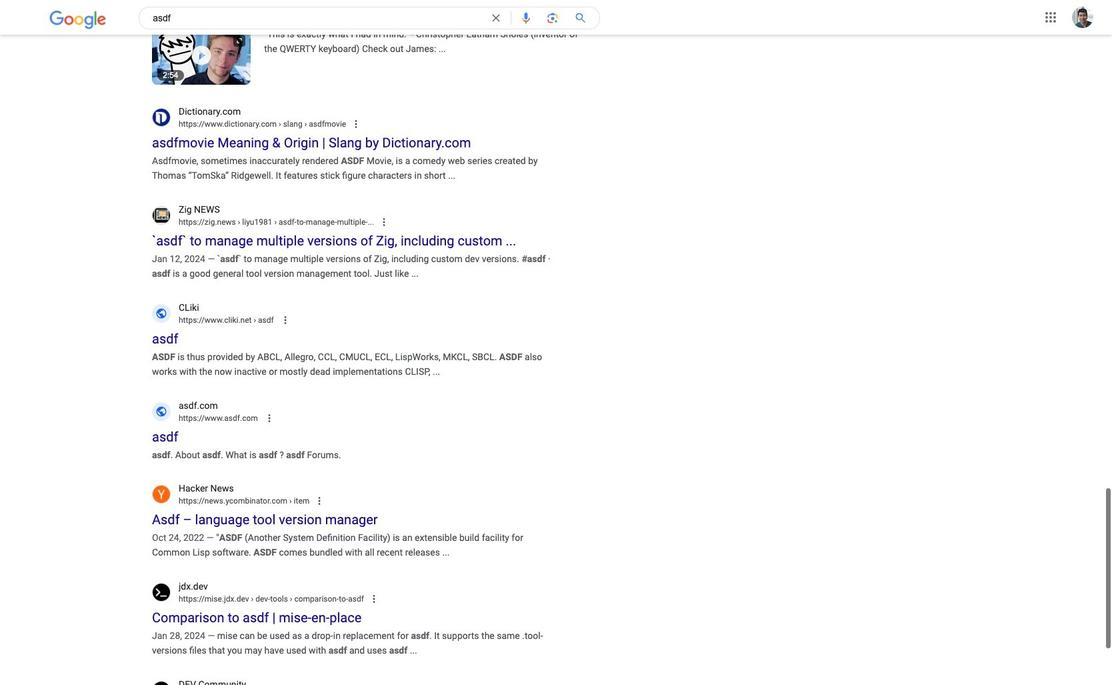 Task type: vqa. For each thing, say whether or not it's contained in the screenshot.
Search by voice image
yes



Task type: locate. For each thing, give the bounding box(es) containing it.
search by voice image
[[520, 11, 533, 25]]

google image
[[50, 11, 107, 29]]

None text field
[[179, 216, 375, 228], [236, 218, 375, 227], [288, 497, 310, 506], [179, 593, 364, 605], [179, 216, 375, 228], [236, 218, 375, 227], [288, 497, 310, 506], [179, 593, 364, 605]]

Search text field
[[153, 11, 482, 29]]

None text field
[[179, 118, 347, 130], [277, 120, 347, 129], [179, 314, 274, 326], [252, 315, 274, 325], [179, 412, 258, 424], [179, 495, 310, 507], [249, 594, 364, 604], [179, 118, 347, 130], [277, 120, 347, 129], [179, 314, 274, 326], [252, 315, 274, 325], [179, 412, 258, 424], [179, 495, 310, 507], [249, 594, 364, 604]]

None search field
[[0, 0, 601, 31]]



Task type: describe. For each thing, give the bounding box(es) containing it.
search by image image
[[547, 11, 560, 25]]



